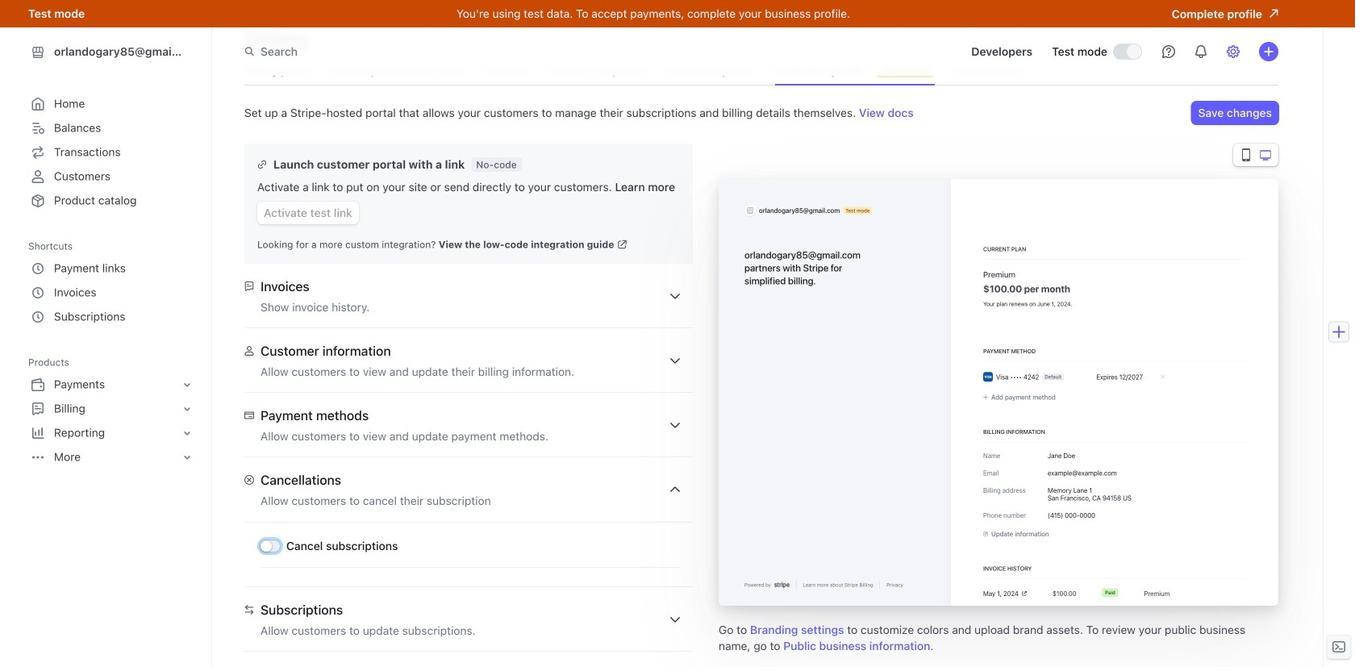 Task type: locate. For each thing, give the bounding box(es) containing it.
shortcuts element for 2nd products element
[[28, 236, 195, 329]]

1 shortcuts element from the top
[[28, 236, 195, 329]]

1 products element from the top
[[28, 352, 195, 470]]

settings image
[[1228, 45, 1241, 58]]

help image
[[1163, 45, 1176, 58]]

breadcrumbs element
[[245, 4, 1279, 20]]

products element
[[28, 352, 195, 470], [28, 373, 195, 470]]

None search field
[[235, 37, 690, 66]]

shortcuts element
[[28, 236, 195, 329], [28, 257, 195, 329]]

tab list
[[245, 56, 1024, 85]]

2 shortcuts element from the top
[[28, 257, 195, 329]]

shortcuts element for first products element from the top of the page
[[28, 257, 195, 329]]



Task type: describe. For each thing, give the bounding box(es) containing it.
Search text field
[[235, 37, 690, 66]]

2 products element from the top
[[28, 373, 195, 470]]

stripe image
[[775, 582, 790, 589]]

core navigation links element
[[28, 92, 195, 213]]

Test mode checkbox
[[1115, 44, 1142, 59]]

notifications image
[[1195, 45, 1208, 58]]



Task type: vqa. For each thing, say whether or not it's contained in the screenshot.
leftmost on
no



